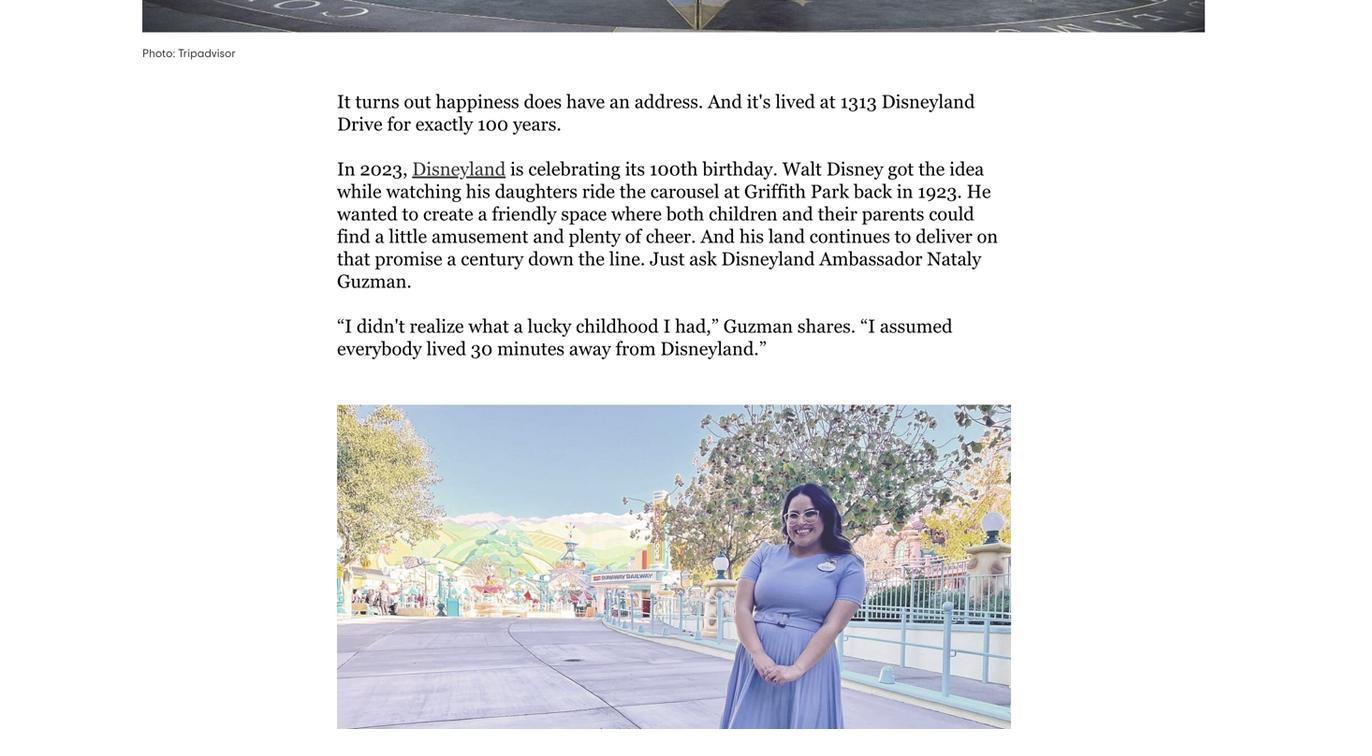 Task type: locate. For each thing, give the bounding box(es) containing it.
just
[[650, 248, 685, 269]]

to up little at the left top of page
[[402, 203, 419, 224]]

1 vertical spatial the
[[619, 180, 646, 202]]

disneyland right 1313 in the right top of the page
[[881, 91, 975, 112]]

amusement
[[432, 225, 528, 247]]

address.
[[634, 91, 703, 112]]

create
[[423, 203, 473, 224]]

children
[[709, 203, 778, 224]]

and up "down"
[[533, 225, 564, 247]]

0 horizontal spatial the
[[578, 248, 605, 269]]

disneyland."
[[660, 338, 767, 359]]

at inside it turns out happiness does have an address. and it's lived at 1313 disneyland drive for exactly 100 years.
[[820, 91, 836, 112]]

it turns out happiness does have an address. and it's lived at 1313 disneyland drive for exactly 100 years.
[[337, 91, 980, 135]]

30
[[471, 338, 493, 359]]

1 vertical spatial lived
[[426, 338, 466, 359]]

had,"
[[675, 315, 719, 337]]

the up 1923.
[[918, 158, 945, 180]]

and
[[782, 203, 813, 224], [533, 225, 564, 247]]

lived
[[775, 91, 815, 112], [426, 338, 466, 359]]

wanted
[[337, 203, 398, 224]]

the down 'its'
[[619, 180, 646, 202]]

0 vertical spatial lived
[[775, 91, 815, 112]]

i
[[663, 315, 671, 337]]

in 2023, disneyland
[[337, 158, 506, 180]]

his
[[466, 180, 490, 202], [739, 225, 764, 247]]

and
[[708, 91, 742, 112], [701, 225, 735, 247]]

a down the amusement
[[447, 248, 456, 269]]

2 vertical spatial disneyland
[[721, 248, 815, 269]]

disneyland down the land
[[721, 248, 815, 269]]

"i left didn't
[[337, 315, 352, 337]]

mickey and minnie dancing in front of sleeping beauty castle image
[[142, 0, 1206, 32]]

1 horizontal spatial and
[[782, 203, 813, 224]]

the down plenty
[[578, 248, 605, 269]]

its
[[625, 158, 645, 180]]

while
[[337, 180, 382, 202]]

lived right it's
[[775, 91, 815, 112]]

and up the land
[[782, 203, 813, 224]]

0 vertical spatial and
[[708, 91, 742, 112]]

celebrating
[[528, 158, 620, 180]]

continues
[[810, 225, 890, 247]]

carousel
[[650, 180, 719, 202]]

1 horizontal spatial to
[[895, 225, 911, 247]]

0 vertical spatial disneyland
[[881, 91, 975, 112]]

minutes
[[497, 338, 565, 359]]

0 horizontal spatial disneyland
[[412, 158, 506, 180]]

disneyland
[[881, 91, 975, 112], [412, 158, 506, 180], [721, 248, 815, 269]]

100th
[[650, 158, 698, 180]]

1 vertical spatial disneyland
[[412, 158, 506, 180]]

does
[[524, 91, 562, 112]]

2023,
[[360, 158, 408, 180]]

a up the amusement
[[478, 203, 487, 224]]

1 vertical spatial and
[[533, 225, 564, 247]]

guzman smiling while wearing periwinkle top and pleated skirt at disneyland image
[[337, 405, 1011, 729]]

the
[[918, 158, 945, 180], [619, 180, 646, 202], [578, 248, 605, 269]]

in
[[337, 158, 355, 180]]

his down disneyland link at the top left of page
[[466, 180, 490, 202]]

out
[[404, 91, 431, 112]]

and inside is celebrating its 100th birthday. walt disney got the idea while watching his daughters ride the carousel at griffith park back in 1923. he wanted to create a friendly space where both children and their parents could find a little amusement and plenty of cheer. and his land continues to deliver on that promise a century down the line. just ask disneyland ambassador nataly guzman.
[[701, 225, 735, 247]]

his down the children
[[739, 225, 764, 247]]

lived down realize
[[426, 338, 466, 359]]

disneyland up watching
[[412, 158, 506, 180]]

to
[[402, 203, 419, 224], [895, 225, 911, 247]]

down
[[528, 248, 574, 269]]

1 horizontal spatial lived
[[775, 91, 815, 112]]

0 horizontal spatial at
[[724, 180, 740, 202]]

"i didn't realize what a lucky childhood i had," guzman shares. "i assumed everybody lived 30 minutes away from disneyland."
[[337, 315, 957, 359]]

1 vertical spatial at
[[724, 180, 740, 202]]

disneyland link
[[412, 158, 506, 180]]

1 horizontal spatial disneyland
[[721, 248, 815, 269]]

to down parents
[[895, 225, 911, 247]]

a down wanted
[[375, 225, 384, 247]]

0 horizontal spatial "i
[[337, 315, 352, 337]]

a up the 'minutes'
[[514, 315, 523, 337]]

2 horizontal spatial the
[[918, 158, 945, 180]]

0 vertical spatial at
[[820, 91, 836, 112]]

1 horizontal spatial at
[[820, 91, 836, 112]]

2 horizontal spatial disneyland
[[881, 91, 975, 112]]

at left 1313 in the right top of the page
[[820, 91, 836, 112]]

it's
[[747, 91, 771, 112]]

2 vertical spatial the
[[578, 248, 605, 269]]

0 horizontal spatial to
[[402, 203, 419, 224]]

lived inside it turns out happiness does have an address. and it's lived at 1313 disneyland drive for exactly 100 years.
[[775, 91, 815, 112]]

and up ask
[[701, 225, 735, 247]]

back
[[854, 180, 892, 202]]

an
[[609, 91, 630, 112]]

"i
[[337, 315, 352, 337], [860, 315, 875, 337]]

disneyland inside it turns out happiness does have an address. and it's lived at 1313 disneyland drive for exactly 100 years.
[[881, 91, 975, 112]]

0 horizontal spatial lived
[[426, 338, 466, 359]]

and left it's
[[708, 91, 742, 112]]

drive
[[337, 113, 383, 135]]

find
[[337, 225, 370, 247]]

a
[[478, 203, 487, 224], [375, 225, 384, 247], [447, 248, 456, 269], [514, 315, 523, 337]]

he
[[967, 180, 991, 202]]

0 horizontal spatial and
[[533, 225, 564, 247]]

years.
[[513, 113, 561, 135]]

guzman
[[723, 315, 793, 337]]

deliver
[[916, 225, 972, 247]]

lucky
[[528, 315, 571, 337]]

1 "i from the left
[[337, 315, 352, 337]]

realize
[[410, 315, 464, 337]]

have
[[566, 91, 605, 112]]

1 vertical spatial his
[[739, 225, 764, 247]]

1 horizontal spatial "i
[[860, 315, 875, 337]]

that
[[337, 248, 370, 269]]

promise
[[375, 248, 442, 269]]

from
[[616, 338, 656, 359]]

0 vertical spatial to
[[402, 203, 419, 224]]

at down birthday.
[[724, 180, 740, 202]]

0 horizontal spatial his
[[466, 180, 490, 202]]

at
[[820, 91, 836, 112], [724, 180, 740, 202]]

1 vertical spatial and
[[701, 225, 735, 247]]

"i right shares.
[[860, 315, 875, 337]]

at inside is celebrating its 100th birthday. walt disney got the idea while watching his daughters ride the carousel at griffith park back in 1923. he wanted to create a friendly space where both children and their parents could find a little amusement and plenty of cheer. and his land continues to deliver on that promise a century down the line. just ask disneyland ambassador nataly guzman.
[[724, 180, 740, 202]]

happiness
[[436, 91, 519, 112]]

walt
[[782, 158, 822, 180]]



Task type: describe. For each thing, give the bounding box(es) containing it.
parents
[[862, 203, 924, 224]]

turns
[[355, 91, 399, 112]]

for
[[387, 113, 411, 135]]

watching
[[386, 180, 461, 202]]

0 vertical spatial his
[[466, 180, 490, 202]]

1313
[[840, 91, 877, 112]]

assumed
[[880, 315, 953, 337]]

0 vertical spatial the
[[918, 158, 945, 180]]

little
[[389, 225, 427, 247]]

daughters
[[495, 180, 577, 202]]

idea
[[949, 158, 984, 180]]

what
[[468, 315, 509, 337]]

didn't
[[357, 315, 405, 337]]

1 vertical spatial to
[[895, 225, 911, 247]]

1 horizontal spatial his
[[739, 225, 764, 247]]

childhood
[[576, 315, 659, 337]]

shares.
[[798, 315, 856, 337]]

griffith
[[744, 180, 806, 202]]

1 horizontal spatial the
[[619, 180, 646, 202]]

land
[[768, 225, 805, 247]]

is
[[510, 158, 524, 180]]

friendly
[[492, 203, 556, 224]]

got
[[888, 158, 914, 180]]

plenty
[[569, 225, 621, 247]]

is celebrating its 100th birthday. walt disney got the idea while watching his daughters ride the carousel at griffith park back in 1923. he wanted to create a friendly space where both children and their parents could find a little amusement and plenty of cheer. and his land continues to deliver on that promise a century down the line. just ask disneyland ambassador nataly guzman.
[[337, 158, 1003, 292]]

century
[[461, 248, 524, 269]]

ride
[[582, 180, 615, 202]]

line.
[[609, 248, 645, 269]]

cheer.
[[646, 225, 696, 247]]

away
[[569, 338, 611, 359]]

lived inside "i didn't realize what a lucky childhood i had," guzman shares. "i assumed everybody lived 30 minutes away from disneyland."
[[426, 338, 466, 359]]

photo:
[[142, 48, 175, 59]]

their
[[818, 203, 857, 224]]

tripadvisor
[[178, 48, 236, 59]]

a inside "i didn't realize what a lucky childhood i had," guzman shares. "i assumed everybody lived 30 minutes away from disneyland."
[[514, 315, 523, 337]]

photo: tripadvisor
[[142, 48, 236, 59]]

disney
[[826, 158, 883, 180]]

0 vertical spatial and
[[782, 203, 813, 224]]

nataly
[[927, 248, 981, 269]]

birthday.
[[702, 158, 778, 180]]

and inside it turns out happiness does have an address. and it's lived at 1313 disneyland drive for exactly 100 years.
[[708, 91, 742, 112]]

1923.
[[918, 180, 962, 202]]

100
[[477, 113, 508, 135]]

both
[[666, 203, 704, 224]]

it
[[337, 91, 351, 112]]

everybody
[[337, 338, 422, 359]]

park
[[811, 180, 849, 202]]

on
[[977, 225, 998, 247]]

ambassador
[[819, 248, 923, 269]]

in
[[897, 180, 913, 202]]

could
[[929, 203, 974, 224]]

guzman.
[[337, 270, 412, 292]]

disneyland inside is celebrating its 100th birthday. walt disney got the idea while watching his daughters ride the carousel at griffith park back in 1923. he wanted to create a friendly space where both children and their parents could find a little amusement and plenty of cheer. and his land continues to deliver on that promise a century down the line. just ask disneyland ambassador nataly guzman.
[[721, 248, 815, 269]]

of
[[625, 225, 641, 247]]

where
[[611, 203, 662, 224]]

space
[[561, 203, 607, 224]]

exactly
[[415, 113, 473, 135]]

2 "i from the left
[[860, 315, 875, 337]]

ask
[[689, 248, 717, 269]]



Task type: vqa. For each thing, say whether or not it's contained in the screenshot.
From
yes



